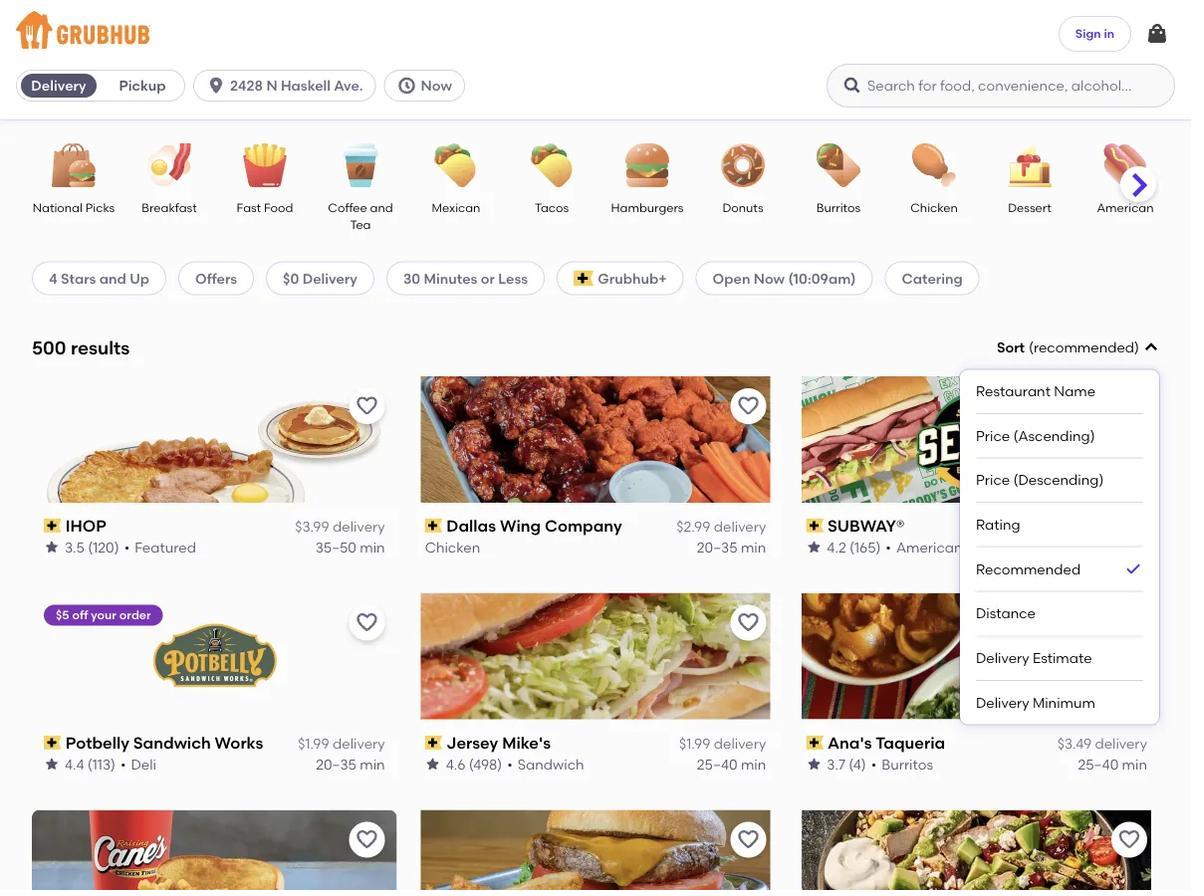 Task type: describe. For each thing, give the bounding box(es) containing it.
recommended
[[977, 561, 1081, 578]]

national picks image
[[39, 144, 109, 187]]

coffee and tea
[[328, 200, 393, 232]]

(4)
[[849, 756, 867, 773]]

dallas burger company  logo image
[[413, 811, 779, 891]]

4 stars and up
[[49, 270, 150, 287]]

ana's taqueria
[[828, 734, 946, 753]]

35–50
[[316, 539, 357, 556]]

food
[[264, 200, 293, 215]]

2428 n haskell ave.
[[230, 77, 363, 94]]

list box containing restaurant name
[[977, 370, 1144, 725]]

20–35 for $1.99 delivery
[[316, 756, 357, 773]]

fast
[[237, 200, 261, 215]]

delivery for dallas wing company
[[714, 519, 767, 536]]

20–35 min for $1.99 delivery
[[316, 756, 385, 773]]

delivery right $0
[[303, 270, 358, 287]]

4.4 (113)
[[65, 756, 116, 773]]

25–40 for jersey mike's
[[697, 756, 738, 773]]

fast food
[[237, 200, 293, 215]]

potbelly sandwich works logo image
[[151, 594, 278, 720]]

delivery minimum
[[977, 695, 1096, 711]]

price (descending)
[[977, 472, 1105, 489]]

1 vertical spatial now
[[754, 270, 785, 287]]

coffee and tea image
[[326, 144, 396, 187]]

jersey mike's
[[447, 734, 551, 753]]

25–40 min for jersey mike's
[[697, 756, 767, 773]]

0 horizontal spatial chicken
[[425, 539, 481, 556]]

20–35 min for $2.99 delivery
[[697, 539, 767, 556]]

subscription pass image for ihop
[[44, 519, 61, 533]]

25–40 min for ana's taqueria
[[1079, 756, 1148, 773]]

)
[[1135, 339, 1140, 356]]

min for jersey mike's
[[741, 756, 767, 773]]

(120)
[[88, 539, 119, 556]]

min for dallas wing company
[[741, 539, 767, 556]]

fast food image
[[230, 144, 300, 187]]

sign in button
[[1059, 16, 1132, 52]]

• for potbelly sandwich works
[[121, 756, 126, 773]]

star icon image for jersey mike's
[[425, 757, 441, 773]]

dallas
[[447, 517, 496, 536]]

min up the check icon
[[1123, 539, 1148, 556]]

estimate
[[1033, 650, 1093, 667]]

$3.49
[[1058, 736, 1092, 753]]

taqueria
[[876, 734, 946, 753]]

offers
[[195, 270, 237, 287]]

svg image up burritos image on the top
[[843, 76, 863, 96]]

dessert
[[1009, 200, 1052, 215]]

$3.99 delivery
[[295, 519, 385, 536]]

price (ascending)
[[977, 427, 1096, 444]]

minimum
[[1033, 695, 1096, 711]]

grubhub+
[[598, 270, 667, 287]]

(descending)
[[1014, 472, 1105, 489]]

open now (10:09am)
[[713, 270, 857, 287]]

subscription pass image
[[807, 736, 824, 750]]

hamburgers
[[611, 200, 684, 215]]

$2.99 delivery
[[677, 519, 767, 536]]

price for price (descending)
[[977, 472, 1011, 489]]

$2.99
[[677, 519, 711, 536]]

delivery for potbelly sandwich works
[[333, 736, 385, 753]]

mike's
[[502, 734, 551, 753]]

none field containing sort
[[961, 338, 1160, 725]]

500
[[32, 337, 66, 359]]

results
[[71, 337, 130, 359]]

svg image
[[397, 76, 417, 96]]

deli
[[131, 756, 156, 773]]

sort
[[997, 339, 1026, 356]]

• burritos
[[872, 756, 934, 773]]

1 vertical spatial burritos
[[882, 756, 934, 773]]

save this restaurant button for subway® logo
[[1112, 388, 1148, 424]]

breakfast image
[[135, 144, 204, 187]]

• right (165)
[[886, 539, 892, 556]]

(10:09am)
[[789, 270, 857, 287]]

potbelly sandwich works
[[65, 734, 263, 753]]

ave.
[[334, 77, 363, 94]]

1 horizontal spatial american
[[1098, 200, 1155, 215]]

svg image inside 2428 n haskell ave. button
[[206, 76, 226, 96]]

sandwich for •
[[518, 756, 585, 773]]

$1.99 delivery for potbelly sandwich works
[[298, 736, 385, 753]]

star icon image left 4.2
[[807, 540, 823, 556]]

subway® link
[[807, 515, 1148, 538]]

haskell
[[281, 77, 331, 94]]

min for ana's taqueria
[[1123, 756, 1148, 773]]

3.5 (120)
[[65, 539, 119, 556]]

tacos
[[535, 200, 569, 215]]

save this restaurant button for dallas burger company  logo
[[731, 823, 767, 859]]

restaurant name
[[977, 383, 1096, 400]]

jersey mike's logo image
[[413, 594, 779, 720]]

(113)
[[88, 756, 116, 773]]

sort ( recommended )
[[997, 339, 1140, 356]]

your
[[91, 609, 117, 623]]

svg image right ')'
[[1144, 340, 1160, 356]]

tea
[[350, 218, 371, 232]]

• sandwich
[[508, 756, 585, 773]]

sign in
[[1076, 26, 1115, 41]]

star icon image for ihop
[[44, 540, 60, 556]]

featured
[[135, 539, 196, 556]]

ihop
[[65, 517, 106, 536]]

save this restaurant image for subway® logo
[[1118, 394, 1142, 418]]

save this restaurant image for ihop
[[355, 394, 379, 418]]

catering
[[902, 270, 963, 287]]

4.2 (165)
[[827, 539, 881, 556]]

name
[[1055, 383, 1096, 400]]

delivery for delivery estimate
[[977, 650, 1030, 667]]

2428
[[230, 77, 263, 94]]

donuts
[[723, 200, 764, 215]]

up
[[130, 270, 150, 287]]

$1.99 delivery for jersey mike's
[[680, 736, 767, 753]]

2428 n haskell ave. button
[[193, 70, 384, 102]]

burritos image
[[804, 144, 874, 187]]

$1.99 for potbelly sandwich works
[[298, 736, 330, 753]]

3.7 (4)
[[827, 756, 867, 773]]

hamburgers image
[[613, 144, 683, 187]]

3.7
[[827, 756, 846, 773]]

4.4
[[65, 756, 84, 773]]

rating
[[977, 516, 1021, 533]]

national picks
[[33, 200, 115, 215]]

breakfast
[[142, 200, 197, 215]]

subscription pass image for dallas wing company
[[425, 519, 443, 533]]

20–35 for $2.99 delivery
[[697, 539, 738, 556]]

ihop logo image
[[32, 376, 397, 503]]

30 minutes or less
[[404, 270, 528, 287]]

recommended
[[1034, 339, 1135, 356]]

pickup button
[[101, 70, 184, 102]]

ana's taqueria logo image
[[802, 594, 1152, 720]]



Task type: vqa. For each thing, say whether or not it's contained in the screenshot.


Task type: locate. For each thing, give the bounding box(es) containing it.
delivery down delivery estimate
[[977, 695, 1030, 711]]

2 horizontal spatial 20–35 min
[[1079, 539, 1148, 556]]

min left 3.7
[[741, 756, 767, 773]]

star icon image for ana's taqueria
[[807, 757, 823, 773]]

$0 delivery
[[283, 270, 358, 287]]

save this restaurant image
[[1118, 394, 1142, 418], [355, 612, 379, 635], [737, 612, 761, 635], [1118, 612, 1142, 635], [355, 829, 379, 853], [737, 829, 761, 853], [1118, 829, 1142, 853]]

min for potbelly sandwich works
[[360, 756, 385, 773]]

2 25–40 min from the left
[[1079, 756, 1148, 773]]

$1.99 for jersey mike's
[[680, 736, 711, 753]]

subscription pass image left potbelly
[[44, 736, 61, 750]]

delivery inside button
[[31, 77, 86, 94]]

1 vertical spatial sandwich
[[518, 756, 585, 773]]

1 horizontal spatial 20–35
[[697, 539, 738, 556]]

2 price from the top
[[977, 472, 1011, 489]]

subscription pass image left subway®
[[807, 519, 824, 533]]

1 horizontal spatial $1.99
[[680, 736, 711, 753]]

1 vertical spatial and
[[99, 270, 126, 287]]

sandwich up deli
[[133, 734, 211, 753]]

chicken down "chicken" "image"
[[911, 200, 959, 215]]

1 horizontal spatial now
[[754, 270, 785, 287]]

save this restaurant image
[[355, 394, 379, 418], [737, 394, 761, 418]]

20–35 for subway®
[[1079, 539, 1119, 556]]

• left deli
[[121, 756, 126, 773]]

1 horizontal spatial and
[[370, 200, 393, 215]]

$0
[[283, 270, 299, 287]]

1 horizontal spatial 25–40
[[1079, 756, 1119, 773]]

0 vertical spatial burritos
[[817, 200, 861, 215]]

tacos image
[[517, 144, 587, 187]]

burritos down taqueria
[[882, 756, 934, 773]]

star icon image down subscription pass image
[[807, 757, 823, 773]]

now right svg icon
[[421, 77, 452, 94]]

2 $1.99 from the left
[[680, 736, 711, 753]]

min down $3.49 delivery
[[1123, 756, 1148, 773]]

1 $1.99 delivery from the left
[[298, 736, 385, 753]]

subscription pass image for jersey mike's
[[425, 736, 443, 750]]

mexican
[[432, 200, 481, 215]]

subscription pass image left jersey
[[425, 736, 443, 750]]

sign
[[1076, 26, 1102, 41]]

1 horizontal spatial sandwich
[[518, 756, 585, 773]]

now inside button
[[421, 77, 452, 94]]

delivery for delivery
[[31, 77, 86, 94]]

mexican image
[[422, 144, 491, 187]]

1 horizontal spatial 20–35 min
[[697, 539, 767, 556]]

$3.49 delivery
[[1058, 736, 1148, 753]]

off
[[72, 609, 88, 623]]

0 vertical spatial and
[[370, 200, 393, 215]]

(165)
[[850, 539, 881, 556]]

$5
[[56, 609, 69, 623]]

save this restaurant button for the dallas wing company  logo
[[731, 388, 767, 424]]

ana's
[[828, 734, 873, 753]]

check icon image
[[1124, 560, 1144, 580]]

30
[[404, 270, 421, 287]]

1 horizontal spatial 25–40 min
[[1079, 756, 1148, 773]]

• for jersey mike's
[[508, 756, 513, 773]]

min right the 35–50
[[360, 539, 385, 556]]

4.6
[[446, 756, 466, 773]]

0 vertical spatial now
[[421, 77, 452, 94]]

25–40 min
[[697, 756, 767, 773], [1079, 756, 1148, 773]]

chicken down dallas
[[425, 539, 481, 556]]

svg image
[[1146, 22, 1170, 46], [206, 76, 226, 96], [843, 76, 863, 96], [1144, 340, 1160, 356]]

1 vertical spatial american
[[897, 539, 963, 556]]

• american
[[886, 539, 963, 556]]

save this restaurant image for panera bread logo
[[1118, 829, 1142, 853]]

sandwich for potbelly
[[133, 734, 211, 753]]

3.5
[[65, 539, 85, 556]]

• for ihop
[[124, 539, 130, 556]]

35–50 min
[[316, 539, 385, 556]]

burritos down burritos image on the top
[[817, 200, 861, 215]]

• for ana's taqueria
[[872, 756, 877, 773]]

delivery up national picks image
[[31, 77, 86, 94]]

price up rating
[[977, 472, 1011, 489]]

0 horizontal spatial $1.99
[[298, 736, 330, 753]]

minutes
[[424, 270, 478, 287]]

1 25–40 min from the left
[[697, 756, 767, 773]]

0 horizontal spatial burritos
[[817, 200, 861, 215]]

•
[[124, 539, 130, 556], [886, 539, 892, 556], [121, 756, 126, 773], [508, 756, 513, 773], [872, 756, 877, 773]]

1 25–40 from the left
[[697, 756, 738, 773]]

subway®
[[828, 517, 905, 536]]

star icon image left 4.6
[[425, 757, 441, 773]]

None field
[[961, 338, 1160, 725]]

500 results
[[32, 337, 130, 359]]

price for price (ascending)
[[977, 427, 1011, 444]]

chicken image
[[900, 144, 970, 187]]

svg image left 2428
[[206, 76, 226, 96]]

subway® logo image
[[795, 376, 1160, 503]]

price
[[977, 427, 1011, 444], [977, 472, 1011, 489]]

dessert image
[[996, 144, 1065, 187]]

price down 'restaurant'
[[977, 427, 1011, 444]]

subscription pass image
[[44, 519, 61, 533], [425, 519, 443, 533], [807, 519, 824, 533], [44, 736, 61, 750], [425, 736, 443, 750]]

0 vertical spatial sandwich
[[133, 734, 211, 753]]

min down "$2.99 delivery"
[[741, 539, 767, 556]]

1 horizontal spatial save this restaurant image
[[737, 394, 761, 418]]

sandwich down the "mike's"
[[518, 756, 585, 773]]

raising cane's chicken fingers logo image
[[32, 811, 397, 891]]

save this restaurant image for jersey mike's logo
[[737, 612, 761, 635]]

delivery for ana's taqueria
[[1096, 736, 1148, 753]]

open
[[713, 270, 751, 287]]

subscription pass image left ihop
[[44, 519, 61, 533]]

distance
[[977, 606, 1036, 623]]

star icon image for potbelly sandwich works
[[44, 757, 60, 773]]

star icon image
[[44, 540, 60, 556], [807, 540, 823, 556], [44, 757, 60, 773], [425, 757, 441, 773], [807, 757, 823, 773]]

0 horizontal spatial $1.99 delivery
[[298, 736, 385, 753]]

save this restaurant button for ana's taqueria logo
[[1112, 606, 1148, 641]]

pickup
[[119, 77, 166, 94]]

or
[[481, 270, 495, 287]]

2 horizontal spatial 20–35
[[1079, 539, 1119, 556]]

and inside coffee and tea
[[370, 200, 393, 215]]

20–35 min for subway®
[[1079, 539, 1148, 556]]

2 save this restaurant image from the left
[[737, 394, 761, 418]]

• down jersey mike's
[[508, 756, 513, 773]]

• featured
[[124, 539, 196, 556]]

1 $1.99 from the left
[[298, 736, 330, 753]]

national
[[33, 200, 83, 215]]

american
[[1098, 200, 1155, 215], [897, 539, 963, 556]]

panera bread logo image
[[802, 811, 1152, 891]]

25–40 for ana's taqueria
[[1079, 756, 1119, 773]]

delivery button
[[17, 70, 101, 102]]

0 horizontal spatial save this restaurant image
[[355, 394, 379, 418]]

save this restaurant button for panera bread logo
[[1112, 823, 1148, 859]]

list box
[[977, 370, 1144, 725]]

star icon image left 4.4
[[44, 757, 60, 773]]

in
[[1105, 26, 1115, 41]]

4.6 (498)
[[446, 756, 503, 773]]

• deli
[[121, 756, 156, 773]]

wing
[[500, 517, 541, 536]]

save this restaurant image for dallas burger company  logo
[[737, 829, 761, 853]]

sandwich
[[133, 734, 211, 753], [518, 756, 585, 773]]

subscription pass image left dallas
[[425, 519, 443, 533]]

less
[[499, 270, 528, 287]]

2 25–40 from the left
[[1079, 756, 1119, 773]]

$1.99
[[298, 736, 330, 753], [680, 736, 711, 753]]

restaurant
[[977, 383, 1051, 400]]

now right open
[[754, 270, 785, 287]]

save this restaurant image for raising cane's chicken fingers logo
[[355, 829, 379, 853]]

subscription pass image for potbelly sandwich works
[[44, 736, 61, 750]]

n
[[266, 77, 278, 94]]

works
[[215, 734, 263, 753]]

potbelly
[[65, 734, 130, 753]]

save this restaurant button for "ihop logo"
[[349, 388, 385, 424]]

american image
[[1091, 144, 1161, 187]]

and left "up" on the top of the page
[[99, 270, 126, 287]]

subscription pass image inside subway® link
[[807, 519, 824, 533]]

star icon image left 3.5
[[44, 540, 60, 556]]

0 horizontal spatial 20–35
[[316, 756, 357, 773]]

svg image right in in the right top of the page
[[1146, 22, 1170, 46]]

1 save this restaurant image from the left
[[355, 394, 379, 418]]

save this restaurant button for raising cane's chicken fingers logo
[[349, 823, 385, 859]]

1 vertical spatial chicken
[[425, 539, 481, 556]]

0 vertical spatial american
[[1098, 200, 1155, 215]]

coffee
[[328, 200, 367, 215]]

delivery for jersey mike's
[[714, 736, 767, 753]]

picks
[[85, 200, 115, 215]]

grubhub plus flag logo image
[[574, 271, 594, 286]]

delivery
[[333, 519, 385, 536], [714, 519, 767, 536], [333, 736, 385, 753], [714, 736, 767, 753], [1096, 736, 1148, 753]]

now
[[421, 77, 452, 94], [754, 270, 785, 287]]

• right (120) at left
[[124, 539, 130, 556]]

2 $1.99 delivery from the left
[[680, 736, 767, 753]]

donuts image
[[709, 144, 778, 187]]

1 horizontal spatial $1.99 delivery
[[680, 736, 767, 753]]

save this restaurant image for ana's taqueria logo
[[1118, 612, 1142, 635]]

min left 4.6
[[360, 756, 385, 773]]

and up tea
[[370, 200, 393, 215]]

0 horizontal spatial sandwich
[[133, 734, 211, 753]]

and
[[370, 200, 393, 215], [99, 270, 126, 287]]

save this restaurant button for jersey mike's logo
[[731, 606, 767, 641]]

$3.99
[[295, 519, 330, 536]]

1 price from the top
[[977, 427, 1011, 444]]

0 vertical spatial chicken
[[911, 200, 959, 215]]

4
[[49, 270, 57, 287]]

dallas wing company  logo image
[[421, 376, 771, 503]]

delivery down distance
[[977, 650, 1030, 667]]

4.2
[[827, 539, 847, 556]]

(ascending)
[[1014, 427, 1096, 444]]

1 vertical spatial price
[[977, 472, 1011, 489]]

0 horizontal spatial american
[[897, 539, 963, 556]]

subscription pass image for subway®
[[807, 519, 824, 533]]

0 horizontal spatial 25–40
[[697, 756, 738, 773]]

stars
[[61, 270, 96, 287]]

1 horizontal spatial chicken
[[911, 200, 959, 215]]

Search for food, convenience, alcohol... search field
[[827, 64, 1176, 108]]

0 horizontal spatial now
[[421, 77, 452, 94]]

25–40
[[697, 756, 738, 773], [1079, 756, 1119, 773]]

• right (4)
[[872, 756, 877, 773]]

save this restaurant image for dallas wing company
[[737, 394, 761, 418]]

0 horizontal spatial and
[[99, 270, 126, 287]]

recommended option
[[977, 548, 1144, 593]]

0 horizontal spatial 25–40 min
[[697, 756, 767, 773]]

save this restaurant button
[[349, 388, 385, 424], [731, 388, 767, 424], [1112, 388, 1148, 424], [349, 606, 385, 641], [731, 606, 767, 641], [1112, 606, 1148, 641], [349, 823, 385, 859], [731, 823, 767, 859], [1112, 823, 1148, 859]]

delivery estimate
[[977, 650, 1093, 667]]

american down american 'image'
[[1098, 200, 1155, 215]]

main navigation navigation
[[0, 0, 1192, 120]]

chicken
[[911, 200, 959, 215], [425, 539, 481, 556]]

0 vertical spatial price
[[977, 427, 1011, 444]]

0 horizontal spatial 20–35 min
[[316, 756, 385, 773]]

1 horizontal spatial burritos
[[882, 756, 934, 773]]

american down subway® link
[[897, 539, 963, 556]]

delivery for delivery minimum
[[977, 695, 1030, 711]]

delivery
[[31, 77, 86, 94], [303, 270, 358, 287], [977, 650, 1030, 667], [977, 695, 1030, 711]]

delivery for ihop
[[333, 519, 385, 536]]

now button
[[384, 70, 473, 102]]

min for ihop
[[360, 539, 385, 556]]

dallas wing company
[[447, 517, 623, 536]]



